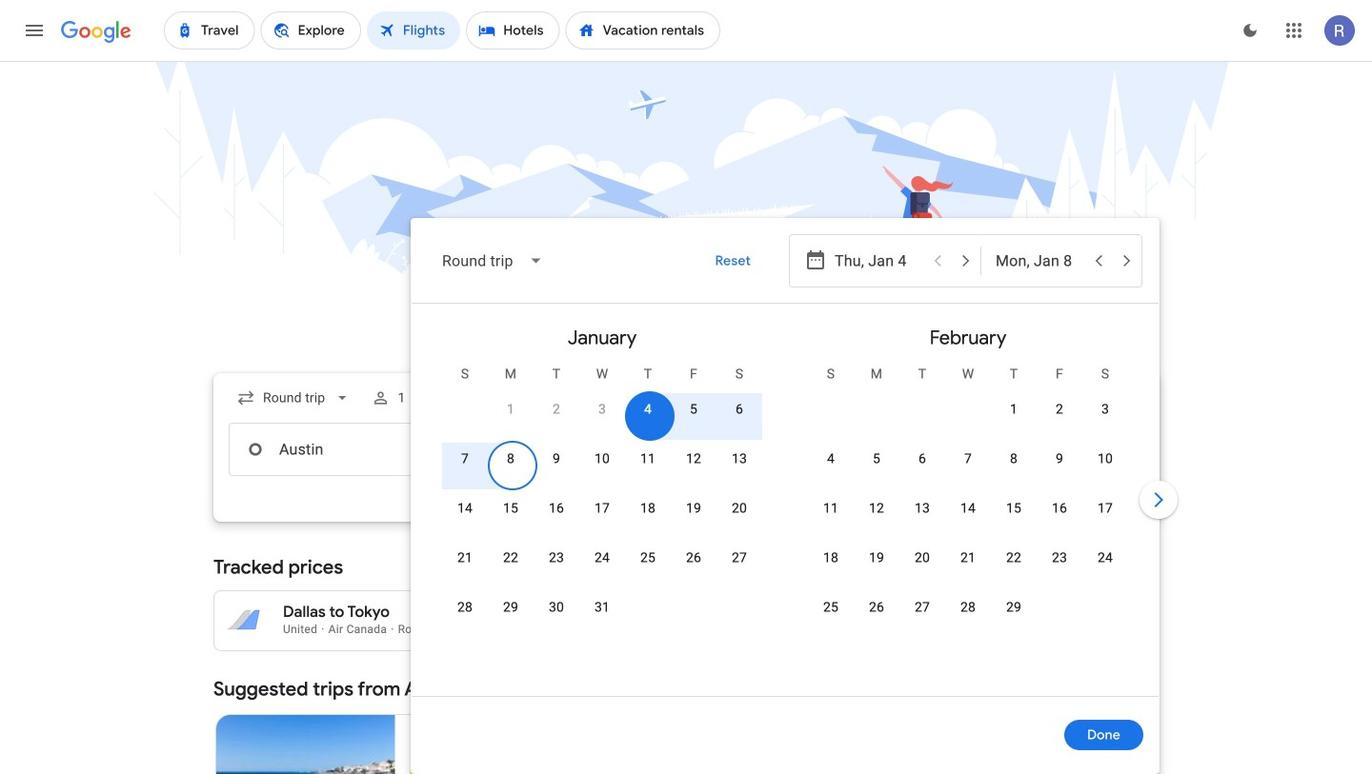 Task type: describe. For each thing, give the bounding box(es) containing it.
sun, jan 7 element
[[461, 450, 469, 469]]

wed, feb 7 element
[[964, 450, 972, 469]]

thu, feb 8 element
[[1010, 450, 1018, 469]]

tue, feb 6 element
[[919, 450, 926, 469]]

spirit image
[[410, 771, 426, 775]]

tue, jan 2 element
[[553, 400, 560, 419]]

fri, feb 9 element
[[1056, 450, 1064, 469]]

thu, jan 4, departure date. element
[[644, 400, 652, 419]]

thu, feb 1 element
[[1010, 400, 1018, 419]]

Flight search field
[[198, 218, 1182, 775]]

3139 US dollars text field
[[463, 603, 507, 622]]

tue, feb 27 element
[[915, 599, 930, 618]]

wed, jan 10 element
[[595, 450, 610, 469]]

sat, feb 10 element
[[1098, 450, 1113, 469]]

sat, jan 13 element
[[732, 450, 747, 469]]

fri, feb 2 element
[[1056, 400, 1064, 419]]

wed, jan 31 element
[[595, 599, 610, 618]]

tue, jan 9 element
[[553, 450, 560, 469]]

Return text field
[[996, 235, 1084, 287]]

thu, jan 11 element
[[640, 450, 656, 469]]

3 cell from the left
[[991, 493, 1037, 538]]

mon, feb 26 element
[[869, 599, 884, 618]]

sun, jan 28 element
[[457, 599, 473, 618]]

sun, jan 14 element
[[457, 499, 473, 518]]

main menu image
[[23, 19, 46, 42]]

thu, feb 29 element
[[1006, 599, 1022, 618]]

grid inside flight search box
[[419, 312, 1151, 708]]

2 row group from the left
[[785, 312, 1151, 689]]

mon, jan 8, return date. element
[[507, 450, 515, 469]]

1 cell from the left
[[900, 493, 945, 538]]

sun, feb 4 element
[[827, 450, 835, 469]]

mon, feb 5 element
[[873, 450, 881, 469]]

5 cell from the left
[[1083, 493, 1128, 538]]

456 US dollars text field
[[789, 603, 825, 622]]

1 row group from the left
[[419, 312, 785, 689]]

mon, jan 22 element
[[503, 549, 519, 568]]



Task type: locate. For each thing, give the bounding box(es) containing it.
wed, feb 28 element
[[961, 599, 976, 618]]

tracked prices region
[[213, 545, 1159, 652]]

mon, jan 1 element
[[507, 400, 515, 419]]

fri, jan 19 element
[[686, 499, 701, 518]]

Departure text field
[[835, 235, 923, 287], [835, 424, 966, 476]]

cell down fri, feb 9 element
[[1037, 493, 1083, 538]]

fri, jan 12 element
[[686, 450, 701, 469]]

row
[[488, 384, 762, 446], [991, 384, 1128, 446], [442, 441, 762, 496], [808, 441, 1128, 496], [442, 491, 762, 545], [808, 491, 1128, 545], [442, 540, 762, 595], [808, 540, 1128, 595], [442, 590, 625, 644], [808, 590, 1037, 644]]

None field
[[427, 238, 559, 284], [229, 381, 360, 416], [427, 238, 559, 284], [229, 381, 360, 416]]

change appearance image
[[1228, 8, 1273, 53]]

fri, jan 26 element
[[686, 549, 701, 568]]

1 vertical spatial departure text field
[[835, 424, 966, 476]]

sun, feb 18 element
[[823, 549, 839, 568]]

tue, jan 23 element
[[549, 549, 564, 568]]

0 vertical spatial departure text field
[[835, 235, 923, 287]]

wed, jan 3 element
[[598, 400, 606, 419]]

wed, jan 17 element
[[595, 499, 610, 518]]

next image
[[1136, 477, 1182, 523]]

thu, jan 18 element
[[640, 499, 656, 518]]

sat, jan 20 element
[[732, 499, 747, 518]]

cell
[[900, 493, 945, 538], [945, 493, 991, 538], [991, 493, 1037, 538], [1037, 493, 1083, 538], [1083, 493, 1128, 538]]

sat, feb 3 element
[[1102, 400, 1109, 419]]

grid
[[419, 312, 1151, 708]]

Return text field
[[996, 424, 1127, 476]]

fri, jan 5 element
[[690, 400, 698, 419]]

2 cell from the left
[[945, 493, 991, 538]]

mon, jan 15 element
[[503, 499, 519, 518]]

cell down the thu, feb 8 element
[[991, 493, 1037, 538]]

cell down tue, feb 6 element
[[900, 493, 945, 538]]

sun, feb 25 element
[[823, 599, 839, 618]]

suggested trips from austin region
[[213, 667, 1159, 775]]

2 departure text field from the top
[[835, 424, 966, 476]]

thu, jan 25 element
[[640, 549, 656, 568]]

cell down wed, feb 7 element
[[945, 493, 991, 538]]

sun, jan 21 element
[[457, 549, 473, 568]]

sun, feb 11 element
[[823, 499, 839, 518]]

sat, jan 27 element
[[732, 549, 747, 568]]

1 departure text field from the top
[[835, 235, 923, 287]]

wed, jan 24 element
[[595, 549, 610, 568]]

tue, jan 30 element
[[549, 599, 564, 618]]

sat, jan 6 element
[[736, 400, 743, 419]]

mon, jan 29 element
[[503, 599, 519, 618]]

cell left next icon
[[1083, 493, 1128, 538]]

tue, jan 16 element
[[549, 499, 564, 518]]

row group
[[419, 312, 785, 689], [785, 312, 1151, 689]]

None text field
[[229, 423, 497, 477]]

4 cell from the left
[[1037, 493, 1083, 538]]



Task type: vqa. For each thing, say whether or not it's contained in the screenshot.
Search by voice image
no



